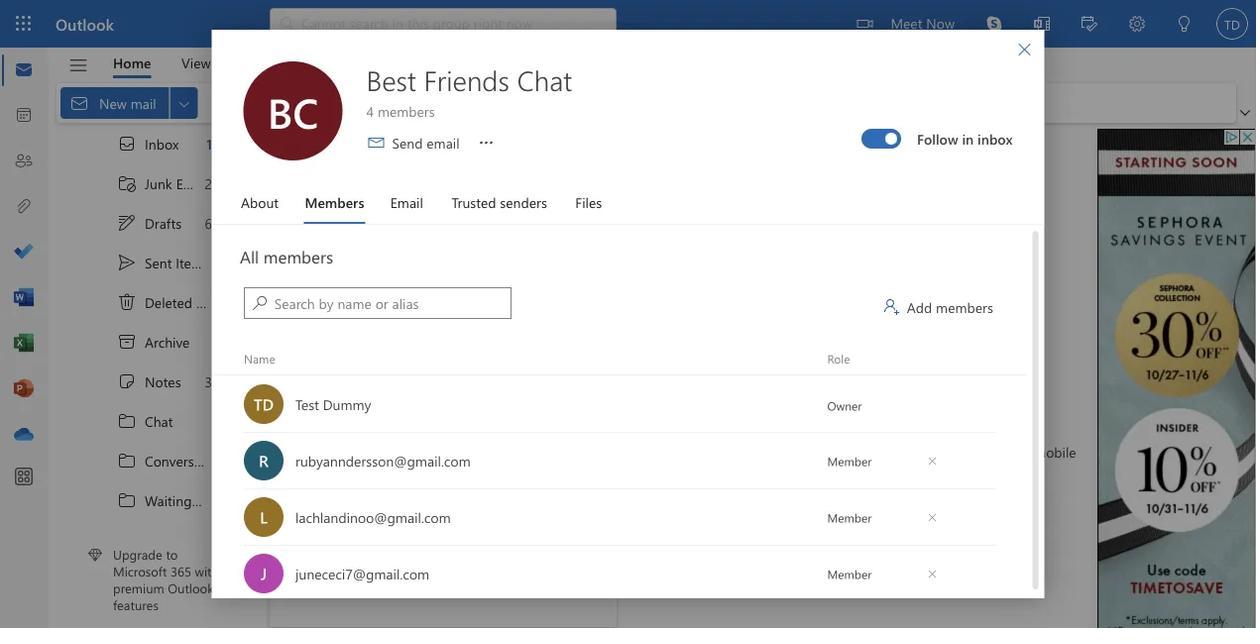 Task type: locate. For each thing, give the bounding box(es) containing it.
0 horizontal spatial new
[[188, 532, 213, 550]]

td
[[253, 394, 273, 415]]

1 horizontal spatial with
[[748, 443, 774, 462]]

member
[[827, 454, 872, 470], [827, 510, 872, 526], [827, 567, 872, 583]]


[[117, 412, 137, 432], [117, 452, 137, 472], [117, 492, 137, 511]]

email
[[427, 133, 460, 152], [400, 213, 433, 232]]

 notes
[[117, 373, 181, 392]]

member cell for l
[[808, 502, 995, 534]]

member cell
[[808, 446, 995, 478], [808, 502, 995, 534], [808, 559, 995, 591]]

bc inside best friends chat icon
[[292, 169, 311, 190]]

 tree item up the create
[[71, 482, 233, 521]]

meet now
[[891, 13, 955, 32]]

 tree item
[[71, 124, 231, 164]]

create
[[145, 532, 184, 550]]

 tree item
[[71, 363, 231, 402]]

role
[[827, 351, 850, 367]]

2 horizontal spatial with
[[910, 415, 937, 433]]

0 horizontal spatial with
[[195, 563, 219, 581]]

1 vertical spatial items
[[196, 294, 230, 312]]

1 vertical spatial email
[[400, 213, 433, 232]]

3 member from the top
[[827, 567, 872, 583]]

outlook banner
[[0, 0, 1257, 48]]

with down going
[[748, 443, 774, 462]]

3  from the top
[[117, 492, 137, 511]]

meet
[[891, 13, 923, 32]]

1 vertical spatial best friends chat 4 members
[[337, 156, 466, 197]]

1 horizontal spatial inbox
[[299, 270, 339, 291]]

0 vertical spatial member
[[827, 454, 872, 470]]

 for  waiting4reply
[[117, 492, 137, 511]]

waiting4reply
[[145, 492, 233, 511]]

name
[[244, 351, 275, 367]]

3 member cell from the top
[[808, 559, 995, 591]]

email left 
[[400, 213, 433, 232]]

rubyanndersson@gmail.com
[[295, 452, 470, 470]]

4 up 
[[367, 102, 374, 121]]

1 vertical spatial 
[[117, 452, 137, 472]]

download
[[917, 443, 978, 462]]

rubyanndersson@gmail.com image
[[244, 441, 808, 481]]

email inside  send email
[[400, 213, 433, 232]]

inbox
[[978, 129, 1013, 148]]

 tree item down  notes
[[71, 402, 231, 442]]

members up  send email
[[347, 182, 396, 197]]

tab list
[[98, 48, 286, 78]]

member for l
[[827, 510, 872, 526]]

 tree item
[[71, 204, 231, 244]]

send inside  send email
[[365, 213, 396, 232]]

email up  send email
[[391, 193, 423, 211]]

row group
[[212, 376, 1027, 603]]

0 vertical spatial inbox
[[145, 135, 179, 154]]

1 vertical spatial send
[[365, 213, 396, 232]]

 inside tree item
[[117, 253, 137, 273]]

 up create new folder tree item
[[117, 492, 137, 511]]

powerpoint image
[[14, 380, 34, 400]]

add
[[907, 298, 932, 316]]

0 vertical spatial send
[[392, 133, 423, 152]]

notes
[[145, 373, 181, 392]]

1 horizontal spatial 
[[337, 213, 357, 233]]

0 vertical spatial new
[[328, 414, 354, 432]]

dummy
[[323, 396, 371, 414]]

the
[[301, 414, 324, 432]]

create new folder
[[145, 532, 253, 550]]

1 vertical spatial 4
[[337, 182, 344, 197]]

items right sent at the top of page
[[176, 254, 209, 273]]

0 vertical spatial bc
[[268, 83, 319, 139]]

drafts
[[145, 215, 182, 233]]

 for  sent items
[[117, 253, 137, 273]]

members
[[378, 102, 435, 121], [347, 182, 396, 197], [263, 245, 333, 268], [936, 298, 994, 316]]

expanded profile pane navigation menu for best friends chat tab list
[[212, 181, 1045, 225]]

left-rail-appbar navigation
[[4, 48, 44, 458]]

0 horizontal spatial 
[[117, 253, 137, 273]]

members right add in the right of the page
[[936, 298, 994, 316]]

 tree item
[[71, 283, 231, 323]]

people image
[[14, 152, 34, 172]]

1 vertical spatial member
[[827, 510, 872, 526]]

1 vertical spatial member cell
[[808, 502, 995, 534]]

0 vertical spatial to
[[900, 443, 913, 462]]

follow in inbox image
[[886, 133, 898, 145]]

features
[[113, 597, 159, 614]]

members inside button
[[936, 298, 994, 316]]

inbox down all members
[[299, 270, 339, 291]]

email right junk
[[176, 175, 209, 193]]

2  from the top
[[117, 452, 137, 472]]

follow in inbox
[[918, 129, 1013, 148]]


[[858, 16, 873, 32]]

chat down notes
[[145, 413, 173, 431]]

1  from the top
[[117, 412, 137, 432]]

new left folder
[[188, 532, 213, 550]]

send
[[392, 133, 423, 152], [365, 213, 396, 232]]

archive
[[145, 334, 190, 352]]

members right all
[[263, 245, 333, 268]]

view
[[182, 54, 211, 72]]

items inside  deleted items
[[196, 294, 230, 312]]

 left sent at the top of page
[[117, 253, 137, 273]]

email button
[[381, 181, 433, 224]]

1 vertical spatial inbox
[[299, 270, 339, 291]]

the
[[668, 443, 688, 462]]

 for  send email
[[337, 213, 357, 233]]

 tree item
[[71, 323, 231, 363]]

2 vertical spatial 
[[117, 492, 137, 511]]

email inside the bc dialog
[[427, 133, 460, 152]]

email down 
[[427, 133, 460, 152]]

new right the
[[328, 414, 354, 432]]

outlook down create new folder
[[168, 580, 214, 597]]

message list section
[[270, 132, 617, 628]]

calendar image
[[14, 106, 34, 126]]

0 vertical spatial items
[[176, 254, 209, 273]]

2
[[205, 175, 212, 193]]

1 horizontal spatial new
[[328, 414, 354, 432]]

chat right as
[[517, 62, 573, 98]]

microsoft
[[113, 563, 167, 581]]

 down  chat
[[117, 452, 137, 472]]

create new folder tree item
[[71, 521, 253, 561]]

best friends chat button
[[333, 156, 466, 182]]

email for 
[[427, 133, 460, 152]]

with
[[910, 415, 937, 433], [748, 443, 774, 462], [195, 563, 219, 581]]

0 vertical spatial best friends chat 4 members
[[367, 62, 573, 121]]

2 vertical spatial member
[[827, 567, 872, 583]]

 drafts
[[117, 214, 182, 234]]

items inside  sent items
[[176, 254, 209, 273]]

members region
[[212, 225, 1027, 603]]

email inside  junk email 2
[[176, 175, 209, 193]]

4
[[367, 102, 374, 121], [337, 182, 344, 197]]

best friends chat 4 members inside the bc dialog
[[367, 62, 573, 121]]

0 horizontal spatial inbox
[[145, 135, 179, 154]]

1 vertical spatial 
[[117, 253, 137, 273]]

best up 4 members popup button
[[337, 156, 369, 179]]

 send email
[[369, 133, 460, 152]]

 tree item down  chat
[[71, 442, 231, 482]]

 button
[[1005, 30, 1045, 69], [919, 446, 946, 478], [919, 502, 946, 534], [919, 559, 946, 591]]

best friends chat 4 members
[[367, 62, 573, 121], [337, 156, 466, 197]]


[[117, 373, 137, 392]]

 button for j
[[919, 559, 946, 591]]

2 member cell from the top
[[808, 502, 995, 534]]

tree
[[71, 124, 253, 561]]

junk
[[145, 175, 172, 193]]

0 horizontal spatial 4
[[337, 182, 344, 197]]

email
[[176, 175, 209, 193], [391, 193, 423, 211]]

outlook
[[56, 13, 114, 34], [855, 415, 906, 433], [981, 443, 1031, 462], [168, 580, 214, 597]]

with left you
[[910, 415, 937, 433]]

1 vertical spatial to
[[166, 547, 178, 564]]

expedia
[[301, 313, 350, 332]]

members list grid
[[212, 343, 1027, 603]]

view button
[[167, 48, 226, 78]]


[[68, 55, 89, 76]]

chat inside  chat
[[145, 413, 173, 431]]

1 vertical spatial new
[[188, 532, 213, 550]]

0 vertical spatial 
[[117, 412, 137, 432]]

items for 
[[196, 294, 230, 312]]

test dummy image
[[244, 385, 808, 425]]

2 vertical spatial member cell
[[808, 559, 995, 591]]

0 horizontal spatial to
[[166, 547, 178, 564]]

1 horizontal spatial 4
[[367, 102, 374, 121]]

mail image
[[14, 61, 34, 80]]

bc down help button
[[268, 83, 319, 139]]

0 vertical spatial 4
[[367, 102, 374, 121]]

best left 
[[367, 62, 416, 98]]

your
[[777, 443, 805, 462]]

camera
[[852, 443, 896, 462]]

tab list containing home
[[98, 48, 286, 78]]

best inside the bc dialog
[[367, 62, 416, 98]]

0 vertical spatial member cell
[[808, 446, 995, 478]]

for
[[968, 415, 986, 433]]

help
[[242, 54, 270, 72]]

with right "365"
[[195, 563, 219, 581]]

bc up members
[[292, 169, 311, 190]]

1 horizontal spatial to
[[900, 443, 913, 462]]

best up the rubyanndersson@gmail.com
[[357, 414, 384, 432]]

onedrive image
[[14, 426, 34, 445]]

premium features image
[[88, 549, 102, 563]]

6
[[205, 215, 212, 233]]

4 right best friends chat icon
[[337, 182, 344, 197]]

chat
[[517, 62, 573, 98], [432, 156, 466, 179], [381, 394, 410, 412], [145, 413, 173, 431], [437, 414, 466, 432]]

1 vertical spatial bc
[[292, 169, 311, 190]]

 button
[[437, 201, 476, 245]]

2 vertical spatial with
[[195, 563, 219, 581]]

row group containing td
[[212, 376, 1027, 603]]

send up best friends chat popup button
[[392, 133, 423, 152]]

 for  chat
[[117, 412, 137, 432]]

premium
[[113, 580, 164, 597]]

send inside the bc dialog
[[392, 133, 423, 152]]

bc button
[[278, 156, 325, 203]]


[[117, 134, 137, 154]]

row
[[212, 343, 1027, 376]]

2 member from the top
[[827, 510, 872, 526]]

0 horizontal spatial email
[[176, 175, 209, 193]]

mobile
[[1035, 443, 1077, 462]]

 for 
[[117, 452, 137, 472]]

 down 
[[117, 412, 137, 432]]

inbox right 
[[145, 135, 179, 154]]

outlook inside upgrade to microsoft 365 with premium outlook features
[[168, 580, 214, 597]]

1 member from the top
[[827, 454, 872, 470]]

with inside upgrade to microsoft 365 with premium outlook features
[[195, 563, 219, 581]]

send down 4 members popup button
[[365, 213, 396, 232]]

 inside message list "section"
[[337, 213, 357, 233]]

0 vertical spatial 
[[337, 213, 357, 233]]

0 vertical spatial email
[[427, 133, 460, 152]]

chat right dummy
[[381, 394, 410, 412]]

image of best friends chat image
[[244, 62, 343, 165]]

inbox
[[145, 135, 179, 154], [299, 270, 339, 291]]

items right deleted
[[196, 294, 230, 312]]

Search by name or alias text field
[[274, 288, 496, 319]]

row containing name
[[212, 343, 1027, 376]]

follow
[[918, 129, 959, 148]]

senders
[[500, 193, 548, 211]]

1 member cell from the top
[[808, 446, 995, 478]]

tree containing 
[[71, 124, 253, 561]]

 down members
[[337, 213, 357, 233]]

 tree item
[[71, 402, 231, 442], [71, 442, 231, 482], [71, 482, 233, 521]]

excel image
[[14, 334, 34, 354]]

best up the
[[301, 394, 327, 412]]

member cell for j
[[808, 559, 995, 591]]


[[337, 213, 357, 233], [117, 253, 137, 273]]

1 horizontal spatial email
[[391, 193, 423, 211]]


[[117, 214, 137, 234]]

phone
[[809, 443, 848, 462]]


[[117, 174, 137, 194]]

inbox inside message list "section"
[[299, 270, 339, 291]]

role cell
[[808, 351, 850, 367]]

new
[[328, 414, 354, 432], [188, 532, 213, 550]]

outlook up  button
[[56, 13, 114, 34]]



Task type: vqa. For each thing, say whether or not it's contained in the screenshot.


Task type: describe. For each thing, give the bounding box(es) containing it.
4 inside message list "section"
[[337, 182, 344, 197]]

places.
[[777, 415, 819, 433]]

all
[[240, 245, 259, 268]]

3  tree item from the top
[[71, 482, 233, 521]]

member for r
[[827, 454, 872, 470]]

more apps image
[[14, 468, 34, 488]]

help button
[[227, 48, 285, 78]]

items for 
[[176, 254, 209, 273]]

you're
[[694, 415, 732, 433]]

new inside tree item
[[188, 532, 213, 550]]

new inside best friends chat the new best friends chat group is ready
[[328, 414, 354, 432]]

members inside message list "section"
[[347, 182, 396, 197]]

code
[[714, 443, 744, 462]]

 waiting4reply
[[117, 492, 233, 511]]

trusted senders
[[452, 193, 548, 211]]


[[446, 213, 466, 233]]

outlook down "free."
[[981, 443, 1031, 462]]

tree inside bc application
[[71, 124, 253, 561]]

bc application
[[0, 0, 1257, 629]]

going
[[736, 415, 773, 433]]


[[369, 135, 384, 151]]

 tree item
[[71, 244, 231, 283]]

in
[[963, 129, 974, 148]]

member cell for r
[[808, 446, 995, 478]]

row group inside the bc dialog
[[212, 376, 1027, 603]]

bc inside the image of best friends chat
[[268, 83, 319, 139]]

files button
[[567, 181, 611, 224]]

3
[[205, 373, 212, 392]]

friends inside the bc dialog
[[424, 62, 510, 98]]

email for 
[[400, 213, 433, 232]]

add members
[[907, 298, 994, 316]]

best friends chat 4 members inside message list "section"
[[337, 156, 466, 197]]

members
[[305, 193, 364, 211]]

trusted senders button
[[441, 181, 559, 224]]

about
[[241, 193, 279, 211]]

 for j
[[928, 570, 937, 580]]

 mark all as read
[[421, 93, 541, 113]]

upgrade to microsoft 365 with premium outlook features
[[113, 547, 219, 614]]

1  tree item from the top
[[71, 402, 231, 442]]

junececi7@gmail.com
[[295, 565, 429, 584]]

2  tree item from the top
[[71, 442, 231, 482]]

r
[[258, 450, 268, 472]]

files
[[576, 193, 602, 211]]

4 members button
[[333, 182, 396, 197]]

to do image
[[14, 243, 34, 263]]

0 vertical spatial with
[[910, 415, 937, 433]]

group
[[470, 414, 508, 432]]

4 inside the bc dialog
[[367, 102, 374, 121]]

chat inside the bc dialog
[[517, 62, 573, 98]]

1 vertical spatial with
[[748, 443, 774, 462]]

mark
[[444, 94, 476, 112]]

send for 
[[392, 133, 423, 152]]

 button for l
[[919, 502, 946, 534]]

ready
[[526, 414, 561, 432]]

 button for r
[[919, 446, 946, 478]]

l
[[259, 507, 267, 528]]

member for j
[[827, 567, 872, 583]]


[[117, 293, 137, 313]]

 for l
[[928, 513, 937, 523]]

all
[[479, 94, 493, 112]]

take
[[823, 415, 851, 433]]

row inside the bc dialog
[[212, 343, 1027, 376]]

1
[[207, 135, 212, 154]]

best friends chat image
[[278, 156, 325, 203]]

trusted
[[452, 193, 497, 211]]

upgrade
[[113, 547, 163, 564]]

inbox inside  inbox
[[145, 135, 179, 154]]

 archive
[[117, 333, 190, 353]]

 button
[[476, 201, 516, 245]]

outlook inside outlook banner
[[56, 13, 114, 34]]

files image
[[14, 197, 34, 217]]

you're going places. take outlook with you for free. scan the qr code with your phone camera to download outlook mobile
[[635, 415, 1077, 462]]

qr
[[691, 443, 710, 462]]

about button
[[232, 181, 288, 224]]

folder
[[217, 532, 253, 550]]

members button
[[296, 181, 373, 224]]

members up the  send email
[[378, 102, 435, 121]]

home button
[[98, 48, 166, 78]]

to inside upgrade to microsoft 365 with premium outlook features
[[166, 547, 178, 564]]

as
[[497, 94, 510, 112]]

 junk email 2
[[117, 174, 212, 194]]

add members button
[[875, 288, 1027, 327]]


[[117, 333, 137, 353]]

message list no items selected list box
[[270, 304, 617, 628]]

deleted
[[145, 294, 193, 312]]

word image
[[14, 289, 34, 309]]

owner
[[827, 398, 862, 414]]

read
[[514, 94, 541, 112]]

to inside you're going places. take outlook with you for free. scan the qr code with your phone camera to download outlook mobile
[[900, 443, 913, 462]]

sent
[[145, 254, 172, 273]]

now
[[927, 13, 955, 32]]

 tree item
[[71, 164, 231, 204]]

scan
[[635, 443, 664, 462]]

 send email
[[337, 213, 433, 233]]

best friends chat the new best friends chat group is ready
[[301, 394, 561, 432]]

home
[[113, 54, 151, 72]]

send for 
[[365, 213, 396, 232]]

is
[[512, 414, 522, 432]]


[[252, 297, 266, 311]]

lachlandinoo@gmail.com image
[[244, 498, 808, 538]]

test
[[295, 396, 319, 414]]

junececi7@gmail.com image
[[244, 555, 808, 594]]

365
[[171, 563, 191, 581]]

chat down the  send email
[[432, 156, 466, 179]]

you
[[941, 415, 964, 433]]

email inside button
[[391, 193, 423, 211]]

 deleted items
[[117, 293, 230, 313]]

j
[[260, 563, 267, 585]]

 sent items
[[117, 253, 209, 273]]

free.
[[990, 415, 1018, 433]]

chat left the group
[[437, 414, 466, 432]]

outlook link
[[56, 0, 114, 48]]

all members
[[240, 245, 333, 268]]

move & delete group
[[61, 83, 402, 123]]

 for r
[[928, 457, 937, 467]]

lachlandinoo@gmail.com
[[295, 509, 451, 527]]

 inbox
[[117, 134, 179, 154]]

name cell
[[244, 351, 808, 367]]

bc dialog
[[212, 30, 1045, 603]]

outlook up "camera"
[[855, 415, 906, 433]]



